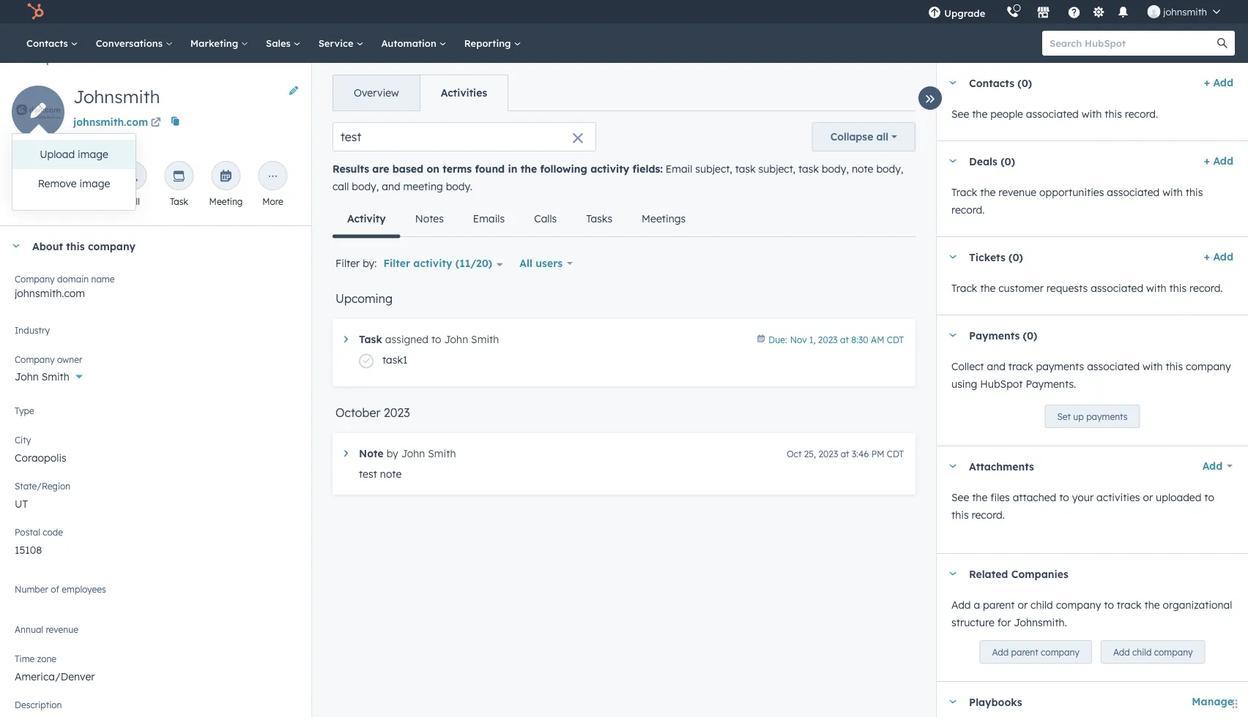 Task type: locate. For each thing, give the bounding box(es) containing it.
company for add child company
[[1154, 647, 1193, 658]]

1 vertical spatial activity
[[413, 257, 452, 270]]

payments up payments.
[[1036, 360, 1084, 373]]

navigation up all
[[333, 201, 700, 238]]

1 vertical spatial note
[[359, 448, 384, 460]]

record.
[[1125, 108, 1158, 120], [952, 204, 985, 216], [1190, 282, 1223, 295], [972, 509, 1005, 522]]

johnsmith.
[[1014, 617, 1067, 630]]

menu item
[[996, 0, 999, 23]]

at left 3:46
[[841, 449, 849, 460]]

caret image left attachments
[[949, 465, 957, 468]]

2 track from the top
[[952, 282, 977, 295]]

associated right requests
[[1091, 282, 1144, 295]]

City text field
[[15, 443, 297, 472]]

0 horizontal spatial contacts
[[26, 37, 71, 49]]

0 vertical spatial +
[[1204, 76, 1210, 89]]

the for attachments
[[972, 492, 988, 504]]

john down company owner at the left of the page
[[15, 371, 39, 383]]

attachments
[[969, 460, 1034, 473]]

0 horizontal spatial or
[[1018, 599, 1028, 612]]

johnsmith.com down the johnsmith
[[73, 116, 148, 129]]

0 vertical spatial task
[[170, 196, 188, 207]]

or
[[1143, 492, 1153, 504], [1018, 599, 1028, 612]]

or up johnsmith.
[[1018, 599, 1028, 612]]

0 vertical spatial caret image
[[949, 255, 957, 259]]

see left files
[[952, 492, 969, 504]]

2 vertical spatial caret image
[[949, 701, 957, 704]]

to right assigned
[[431, 333, 441, 346]]

2 + add from the top
[[1204, 155, 1234, 167]]

0 horizontal spatial payments
[[1036, 360, 1084, 373]]

0 vertical spatial track
[[1009, 360, 1033, 373]]

1 vertical spatial +
[[1204, 155, 1210, 167]]

1 vertical spatial contacts
[[969, 76, 1015, 89]]

1 horizontal spatial revenue
[[999, 186, 1037, 199]]

parent inside button
[[1011, 647, 1038, 658]]

upcoming
[[335, 292, 393, 306]]

company up john smith
[[15, 354, 55, 365]]

(0) for tickets (0)
[[1009, 251, 1023, 264]]

0 vertical spatial contacts
[[26, 37, 71, 49]]

0 vertical spatial image
[[78, 148, 108, 161]]

parent down johnsmith.
[[1011, 647, 1038, 658]]

1 vertical spatial companies
[[1011, 568, 1069, 581]]

company for company owner
[[15, 354, 55, 365]]

caret image inside playbooks dropdown button
[[949, 701, 957, 704]]

settings image
[[1092, 6, 1105, 19]]

1 vertical spatial johnsmith.com
[[15, 287, 85, 300]]

about this company button
[[0, 226, 297, 266]]

filter
[[335, 257, 360, 270], [383, 257, 410, 270]]

caret image for contacts (0)
[[949, 81, 957, 85]]

all users button
[[510, 249, 582, 278]]

companies up johnsmith.
[[1011, 568, 1069, 581]]

(0) up the people on the top right of page
[[1018, 76, 1032, 89]]

1 vertical spatial navigation
[[333, 201, 700, 238]]

remove
[[38, 177, 77, 190]]

subject,
[[695, 163, 732, 175], [759, 163, 796, 175]]

0 vertical spatial note
[[852, 163, 873, 175]]

navigation containing activity
[[333, 201, 700, 238]]

body.
[[446, 180, 472, 193]]

note down collapse all popup button
[[852, 163, 873, 175]]

cdt right pm
[[887, 449, 904, 460]]

0 vertical spatial or
[[1143, 492, 1153, 504]]

revenue down deals (0)
[[999, 186, 1037, 199]]

associated down the payments (0) dropdown button
[[1087, 360, 1140, 373]]

note up the test
[[359, 448, 384, 460]]

playbooks
[[969, 696, 1022, 709]]

the down deals (0)
[[980, 186, 996, 199]]

0 vertical spatial + add
[[1204, 76, 1234, 89]]

this inside collect and track payments associated with this company using hubspot payments.
[[1166, 360, 1183, 373]]

note inside email subject, task subject, task body, note body, call body, and meeting body.
[[852, 163, 873, 175]]

caret image for related companies
[[949, 572, 957, 576]]

1 task from the left
[[735, 163, 756, 175]]

Number of employees text field
[[15, 582, 297, 605]]

requests
[[1047, 282, 1088, 295]]

at
[[840, 334, 849, 345], [841, 449, 849, 460]]

2 filter from the left
[[383, 257, 410, 270]]

associated right opportunities
[[1107, 186, 1160, 199]]

0 horizontal spatial subject,
[[695, 163, 732, 175]]

task inside feed
[[359, 333, 382, 346]]

or right activities
[[1143, 492, 1153, 504]]

link opens in a new window image
[[151, 115, 161, 132], [151, 118, 161, 129]]

0 vertical spatial parent
[[983, 599, 1015, 612]]

1 vertical spatial or
[[1018, 599, 1028, 612]]

feed
[[321, 111, 927, 519]]

1 track from the top
[[952, 186, 977, 199]]

1 horizontal spatial child
[[1132, 647, 1152, 658]]

0 vertical spatial navigation
[[333, 75, 509, 111]]

all users
[[520, 257, 563, 270]]

1 horizontal spatial and
[[987, 360, 1006, 373]]

company inside the company domain name johnsmith.com
[[15, 274, 55, 285]]

remove image button
[[12, 169, 136, 201]]

1 vertical spatial caret image
[[344, 336, 348, 343]]

1 horizontal spatial john
[[401, 448, 425, 460]]

smith inside john smith popup button
[[42, 371, 69, 383]]

0 vertical spatial company
[[15, 274, 55, 285]]

track inside collect and track payments associated with this company using hubspot payments.
[[1009, 360, 1033, 373]]

the left the people on the top right of page
[[972, 108, 988, 120]]

0 vertical spatial see
[[952, 108, 969, 120]]

and inside email subject, task subject, task body, note body, call body, and meeting body.
[[382, 180, 400, 193]]

or inside add a parent or child company to track the organizational structure for johnsmith.
[[1018, 599, 1028, 612]]

johnsmith.com inside the company domain name johnsmith.com
[[15, 287, 85, 300]]

associated
[[1026, 108, 1079, 120], [1107, 186, 1160, 199], [1091, 282, 1144, 295], [1087, 360, 1140, 373]]

john right 'by'
[[401, 448, 425, 460]]

3 + add button from the top
[[1204, 248, 1234, 266]]

code
[[43, 527, 63, 538]]

johnsmith
[[1163, 5, 1207, 18]]

company inside add parent company button
[[1041, 647, 1080, 658]]

company for add parent company
[[1041, 647, 1080, 658]]

payments
[[969, 329, 1020, 342]]

task
[[170, 196, 188, 207], [359, 333, 382, 346]]

task image
[[173, 171, 186, 184]]

1 vertical spatial image
[[80, 177, 110, 190]]

filter right by:
[[383, 257, 410, 270]]

caret image inside feed
[[344, 336, 348, 343]]

all
[[876, 130, 889, 143]]

0 horizontal spatial body,
[[352, 180, 379, 193]]

2 see from the top
[[952, 492, 969, 504]]

0 vertical spatial 2023
[[818, 334, 838, 345]]

2 horizontal spatial smith
[[471, 333, 499, 346]]

+ for track the revenue opportunities associated with this record.
[[1204, 155, 1210, 167]]

note inside feed
[[359, 448, 384, 460]]

parent
[[983, 599, 1015, 612], [1011, 647, 1038, 658]]

more
[[262, 196, 283, 207]]

the inside track the revenue opportunities associated with this record.
[[980, 186, 996, 199]]

notifications button
[[1111, 0, 1136, 23]]

1 navigation from the top
[[333, 75, 509, 111]]

2 vertical spatial +
[[1204, 251, 1210, 263]]

track for track the revenue opportunities associated with this record.
[[952, 186, 977, 199]]

caret image inside tickets (0) dropdown button
[[949, 255, 957, 259]]

image inside 'button'
[[78, 148, 108, 161]]

see the people associated with this record.
[[952, 108, 1158, 120]]

note for note
[[28, 196, 49, 207]]

tasks button
[[572, 201, 627, 237]]

0 vertical spatial + add button
[[1204, 74, 1234, 92]]

note image
[[32, 171, 45, 184]]

payments (0)
[[969, 329, 1038, 342]]

tickets (0)
[[969, 251, 1023, 264]]

2 task from the left
[[798, 163, 819, 175]]

parent up for
[[983, 599, 1015, 612]]

menu
[[918, 0, 1231, 23]]

image up email icon on the top left of the page
[[78, 148, 108, 161]]

with for payments
[[1143, 360, 1163, 373]]

1 vertical spatial john
[[15, 371, 39, 383]]

0 vertical spatial track
[[952, 186, 977, 199]]

1 + add from the top
[[1204, 76, 1234, 89]]

record. inside see the files attached to your activities or uploaded to this record.
[[972, 509, 1005, 522]]

2 vertical spatial 2023
[[819, 449, 838, 460]]

john right assigned
[[444, 333, 468, 346]]

at left 8:30
[[840, 334, 849, 345]]

2 + add button from the top
[[1204, 152, 1234, 170]]

cdt
[[887, 334, 904, 345], [887, 449, 904, 460]]

to inside add a parent or child company to track the organizational structure for johnsmith.
[[1104, 599, 1114, 612]]

(0) for deals (0)
[[1001, 155, 1015, 168]]

companies down hubspot "link" on the left top
[[23, 53, 80, 66]]

1 horizontal spatial filter
[[383, 257, 410, 270]]

johnsmith.com
[[73, 116, 148, 129], [15, 287, 85, 300]]

3 + add from the top
[[1204, 251, 1234, 263]]

see for see the files attached to your activities or uploaded to this record.
[[952, 492, 969, 504]]

see left the people on the top right of page
[[952, 108, 969, 120]]

caret image left tickets
[[949, 255, 957, 259]]

caret image
[[949, 255, 957, 259], [344, 336, 348, 343], [949, 701, 957, 704]]

2023 right 25,
[[819, 449, 838, 460]]

(0) right tickets
[[1009, 251, 1023, 264]]

track up the hubspot
[[1009, 360, 1033, 373]]

the
[[972, 108, 988, 120], [521, 163, 537, 175], [980, 186, 996, 199], [980, 282, 996, 295], [972, 492, 988, 504], [1145, 599, 1160, 612]]

notes
[[415, 212, 444, 225]]

pm
[[871, 449, 884, 460]]

caret image left related
[[949, 572, 957, 576]]

2 link opens in a new window image from the top
[[151, 118, 161, 129]]

marketing link
[[182, 23, 257, 63]]

caret image for deals (0)
[[949, 159, 957, 163]]

add inside add a parent or child company to track the organizational structure for johnsmith.
[[952, 599, 971, 612]]

child up johnsmith.
[[1031, 599, 1053, 612]]

1 vertical spatial smith
[[42, 371, 69, 383]]

help image
[[1067, 7, 1081, 20]]

companies inside dropdown button
[[1011, 568, 1069, 581]]

companies
[[23, 53, 80, 66], [1011, 568, 1069, 581]]

using
[[952, 378, 977, 391]]

1 horizontal spatial body,
[[822, 163, 849, 175]]

contacts up the people on the top right of page
[[969, 76, 1015, 89]]

caret image down upcoming
[[344, 336, 348, 343]]

1 vertical spatial task
[[359, 333, 382, 346]]

0 vertical spatial revenue
[[999, 186, 1037, 199]]

marketing
[[190, 37, 241, 49]]

1 vertical spatial company
[[15, 354, 55, 365]]

track
[[952, 186, 977, 199], [952, 282, 977, 295]]

contacts for contacts (0)
[[969, 76, 1015, 89]]

1 vertical spatial track
[[1117, 599, 1142, 612]]

caret image left playbooks
[[949, 701, 957, 704]]

task down collapse all popup button
[[798, 163, 819, 175]]

body, down collapse
[[822, 163, 849, 175]]

activity left fields: on the top
[[591, 163, 629, 175]]

(0) inside dropdown button
[[1023, 329, 1038, 342]]

+ add
[[1204, 76, 1234, 89], [1204, 155, 1234, 167], [1204, 251, 1234, 263]]

the inside add a parent or child company to track the organizational structure for johnsmith.
[[1145, 599, 1160, 612]]

about this company
[[32, 240, 136, 253]]

0 horizontal spatial and
[[382, 180, 400, 193]]

associated for opportunities
[[1107, 186, 1160, 199]]

0 vertical spatial note
[[28, 196, 49, 207]]

task for task assigned to john smith
[[359, 333, 382, 346]]

0 horizontal spatial john
[[15, 371, 39, 383]]

note down 'by'
[[380, 468, 402, 481]]

company inside add child company button
[[1154, 647, 1193, 658]]

1 vertical spatial child
[[1132, 647, 1152, 658]]

2023 right october
[[384, 406, 410, 420]]

caret image inside related companies dropdown button
[[949, 572, 957, 576]]

caret image inside about this company dropdown button
[[12, 244, 21, 248]]

and up the hubspot
[[987, 360, 1006, 373]]

1 horizontal spatial task
[[359, 333, 382, 346]]

track down tickets
[[952, 282, 977, 295]]

1 vertical spatial + add button
[[1204, 152, 1234, 170]]

1 horizontal spatial task
[[798, 163, 819, 175]]

0 vertical spatial at
[[840, 334, 849, 345]]

1 see from the top
[[952, 108, 969, 120]]

set up payments link
[[1045, 405, 1140, 429]]

caret image inside attachments dropdown button
[[949, 465, 957, 468]]

1 horizontal spatial payments
[[1086, 411, 1128, 422]]

2 vertical spatial smith
[[428, 448, 456, 460]]

image for upload image
[[78, 148, 108, 161]]

to down related companies dropdown button
[[1104, 599, 1114, 612]]

1 vertical spatial see
[[952, 492, 969, 504]]

image down 'upload image' 'button'
[[80, 177, 110, 190]]

see
[[952, 108, 969, 120], [952, 492, 969, 504]]

caret image up collect
[[949, 334, 957, 337]]

1 vertical spatial parent
[[1011, 647, 1038, 658]]

1 filter from the left
[[335, 257, 360, 270]]

Postal code text field
[[15, 535, 297, 565]]

johnsmith.com down domain
[[15, 287, 85, 300]]

email image
[[79, 171, 92, 184]]

1 + add button from the top
[[1204, 74, 1234, 92]]

industry
[[15, 325, 50, 336]]

company down about
[[15, 274, 55, 285]]

opportunities
[[1039, 186, 1104, 199]]

State/Region text field
[[15, 489, 297, 519]]

tickets (0) button
[[937, 237, 1198, 277]]

employees
[[62, 584, 106, 595]]

2 vertical spatial + add
[[1204, 251, 1234, 263]]

1 company from the top
[[15, 274, 55, 285]]

filter left by:
[[335, 257, 360, 270]]

marketplaces button
[[1028, 0, 1059, 23]]

with inside collect and track payments associated with this company using hubspot payments.
[[1143, 360, 1163, 373]]

2 company from the top
[[15, 354, 55, 365]]

contacts inside dropdown button
[[969, 76, 1015, 89]]

image
[[78, 148, 108, 161], [80, 177, 110, 190]]

0 horizontal spatial revenue
[[46, 624, 78, 635]]

caret image for tickets (0)
[[949, 255, 957, 259]]

2 vertical spatial + add button
[[1204, 248, 1234, 266]]

company inside about this company dropdown button
[[88, 240, 136, 253]]

john
[[444, 333, 468, 346], [15, 371, 39, 383], [401, 448, 425, 460]]

2 vertical spatial john
[[401, 448, 425, 460]]

0 vertical spatial payments
[[1036, 360, 1084, 373]]

note
[[852, 163, 873, 175], [380, 468, 402, 481]]

see inside see the files attached to your activities or uploaded to this record.
[[952, 492, 969, 504]]

task down task icon
[[170, 196, 188, 207]]

2 horizontal spatial john
[[444, 333, 468, 346]]

more image
[[266, 171, 279, 184]]

2 at from the top
[[841, 449, 849, 460]]

emails
[[473, 212, 505, 225]]

search button
[[1210, 31, 1235, 56]]

track for track the customer requests associated with this record.
[[952, 282, 977, 295]]

caret image inside the payments (0) dropdown button
[[949, 334, 957, 337]]

company owner
[[15, 354, 82, 365]]

0 horizontal spatial child
[[1031, 599, 1053, 612]]

1 horizontal spatial note
[[359, 448, 384, 460]]

3 + from the top
[[1204, 251, 1210, 263]]

1 horizontal spatial note
[[852, 163, 873, 175]]

task
[[735, 163, 756, 175], [798, 163, 819, 175]]

state/region
[[15, 481, 70, 492]]

related companies button
[[937, 555, 1234, 594]]

1 horizontal spatial track
[[1117, 599, 1142, 612]]

1 vertical spatial cdt
[[887, 449, 904, 460]]

1 vertical spatial and
[[987, 360, 1006, 373]]

caret image left the 'contacts (0)'
[[949, 81, 957, 85]]

caret image
[[949, 81, 957, 85], [949, 159, 957, 163], [12, 244, 21, 248], [949, 334, 957, 337], [344, 450, 348, 457], [949, 465, 957, 468], [949, 572, 957, 576]]

hubspot
[[980, 378, 1023, 391]]

contacts
[[26, 37, 71, 49], [969, 76, 1015, 89]]

1 vertical spatial at
[[841, 449, 849, 460]]

1 vertical spatial + add
[[1204, 155, 1234, 167]]

1 + from the top
[[1204, 76, 1210, 89]]

1 vertical spatial track
[[952, 282, 977, 295]]

caret image left deals
[[949, 159, 957, 163]]

child down add a parent or child company to track the organizational structure for johnsmith.
[[1132, 647, 1152, 658]]

due:
[[769, 334, 787, 345]]

0 horizontal spatial task
[[170, 196, 188, 207]]

2 + from the top
[[1204, 155, 1210, 167]]

the inside see the files attached to your activities or uploaded to this record.
[[972, 492, 988, 504]]

payments inside collect and track payments associated with this company using hubspot payments.
[[1036, 360, 1084, 373]]

found
[[475, 163, 505, 175]]

1 horizontal spatial or
[[1143, 492, 1153, 504]]

0 horizontal spatial track
[[1009, 360, 1033, 373]]

the right the in at the left of page
[[521, 163, 537, 175]]

on
[[427, 163, 439, 175]]

caret image for playbooks
[[949, 701, 957, 704]]

results
[[333, 163, 369, 175]]

0 vertical spatial and
[[382, 180, 400, 193]]

task right email
[[735, 163, 756, 175]]

2023 right the "1,"
[[818, 334, 838, 345]]

this inside dropdown button
[[66, 240, 85, 253]]

2 subject, from the left
[[759, 163, 796, 175]]

record. inside track the revenue opportunities associated with this record.
[[952, 204, 985, 216]]

body, down all
[[876, 163, 903, 175]]

track up add child company button
[[1117, 599, 1142, 612]]

associated inside track the revenue opportunities associated with this record.
[[1107, 186, 1160, 199]]

track down deals
[[952, 186, 977, 199]]

(0) right payments
[[1023, 329, 1038, 342]]

the left organizational
[[1145, 599, 1160, 612]]

associated inside collect and track payments associated with this company using hubspot payments.
[[1087, 360, 1140, 373]]

and down are
[[382, 180, 400, 193]]

hubspot image
[[26, 3, 44, 21]]

payments (0) button
[[937, 316, 1228, 355]]

manage
[[1192, 696, 1234, 709]]

0 horizontal spatial task
[[735, 163, 756, 175]]

0 horizontal spatial note
[[28, 196, 49, 207]]

0 vertical spatial child
[[1031, 599, 1053, 612]]

payments right the up
[[1086, 411, 1128, 422]]

0 vertical spatial cdt
[[887, 334, 904, 345]]

8:30
[[851, 334, 869, 345]]

add
[[1213, 76, 1234, 89], [1213, 155, 1234, 167], [1213, 251, 1234, 263], [1203, 460, 1223, 473], [952, 599, 971, 612], [992, 647, 1009, 658], [1113, 647, 1130, 658]]

the down tickets
[[980, 282, 996, 295]]

with
[[1082, 108, 1102, 120], [1163, 186, 1183, 199], [1146, 282, 1167, 295], [1143, 360, 1163, 373]]

navigation
[[333, 75, 509, 111], [333, 201, 700, 238]]

with for requests
[[1146, 282, 1167, 295]]

image for remove image
[[80, 177, 110, 190]]

caret image for payments (0)
[[949, 334, 957, 337]]

description
[[15, 700, 62, 711]]

note down note image
[[28, 196, 49, 207]]

navigation down automation link
[[333, 75, 509, 111]]

meetings
[[642, 212, 686, 225]]

payments
[[1036, 360, 1084, 373], [1086, 411, 1128, 422]]

contacts for contacts
[[26, 37, 71, 49]]

the left files
[[972, 492, 988, 504]]

(0) right deals
[[1001, 155, 1015, 168]]

0 horizontal spatial note
[[380, 468, 402, 481]]

activity
[[591, 163, 629, 175], [413, 257, 452, 270]]

note by john smith
[[359, 448, 456, 460]]

about
[[32, 240, 63, 253]]

1 vertical spatial payments
[[1086, 411, 1128, 422]]

1 horizontal spatial companies
[[1011, 568, 1069, 581]]

task left assigned
[[359, 333, 382, 346]]

of
[[51, 584, 59, 595]]

caret image down october
[[344, 450, 348, 457]]

caret image for attachments
[[949, 465, 957, 468]]

caret image inside the contacts (0) dropdown button
[[949, 81, 957, 85]]

2 navigation from the top
[[333, 201, 700, 238]]

1 vertical spatial note
[[380, 468, 402, 481]]

1 cdt from the top
[[887, 334, 904, 345]]

image inside button
[[80, 177, 110, 190]]

cdt right am at top right
[[887, 334, 904, 345]]

the for tickets (0)
[[980, 282, 996, 295]]

due: nov 1, 2023 at 8:30 am cdt
[[769, 334, 904, 345]]

caret image left about
[[12, 244, 21, 248]]

the inside feed
[[521, 163, 537, 175]]

1 vertical spatial revenue
[[46, 624, 78, 635]]

caret image inside deals (0) dropdown button
[[949, 159, 957, 163]]

1 horizontal spatial activity
[[591, 163, 629, 175]]

clear input image
[[572, 133, 584, 145]]

body, down results
[[352, 180, 379, 193]]

track the revenue opportunities associated with this record.
[[952, 186, 1203, 216]]

this inside see the files attached to your activities or uploaded to this record.
[[952, 509, 969, 522]]

revenue up zone
[[46, 624, 78, 635]]

filter by:
[[335, 257, 377, 270]]

1 horizontal spatial subject,
[[759, 163, 796, 175]]

contacts up companies link
[[26, 37, 71, 49]]

with inside track the revenue opportunities associated with this record.
[[1163, 186, 1183, 199]]

activity left (11/20)
[[413, 257, 452, 270]]

track
[[1009, 360, 1033, 373], [1117, 599, 1142, 612]]

track inside track the revenue opportunities associated with this record.
[[952, 186, 977, 199]]

+ add for track the revenue opportunities associated with this record.
[[1204, 155, 1234, 167]]

0 vertical spatial companies
[[23, 53, 80, 66]]

meeting
[[403, 180, 443, 193]]

0 horizontal spatial companies
[[23, 53, 80, 66]]

Search activities search field
[[333, 122, 596, 152]]

associated for payments
[[1087, 360, 1140, 373]]

0 horizontal spatial filter
[[335, 257, 360, 270]]



Task type: vqa. For each thing, say whether or not it's contained in the screenshot.


Task type: describe. For each thing, give the bounding box(es) containing it.
deals (0) button
[[937, 141, 1198, 181]]

(0) for contacts (0)
[[1018, 76, 1032, 89]]

set
[[1057, 411, 1071, 422]]

(11/20)
[[455, 257, 492, 270]]

add parent company button
[[980, 641, 1092, 664]]

based
[[392, 163, 423, 175]]

notifications image
[[1117, 7, 1130, 20]]

0 horizontal spatial activity
[[413, 257, 452, 270]]

organizational
[[1163, 599, 1232, 612]]

1 subject, from the left
[[695, 163, 732, 175]]

0 vertical spatial activity
[[591, 163, 629, 175]]

results are based on terms found in the following activity fields:
[[333, 163, 663, 175]]

calling icon image
[[1006, 6, 1019, 19]]

task1
[[382, 354, 408, 367]]

terms
[[443, 163, 472, 175]]

+ add for track the customer requests associated with this record.
[[1204, 251, 1234, 263]]

sales link
[[257, 23, 310, 63]]

+ add button for track the revenue opportunities associated with this record.
[[1204, 152, 1234, 170]]

automation link
[[372, 23, 455, 63]]

conversations
[[96, 37, 165, 49]]

to left your
[[1059, 492, 1069, 504]]

structure
[[952, 617, 995, 630]]

playbooks button
[[937, 683, 1186, 718]]

0 vertical spatial john
[[444, 333, 468, 346]]

number of employees
[[15, 584, 106, 595]]

company domain name johnsmith.com
[[15, 274, 115, 300]]

tasks
[[586, 212, 612, 225]]

see for see the people associated with this record.
[[952, 108, 969, 120]]

for
[[997, 617, 1011, 630]]

reporting link
[[455, 23, 530, 63]]

domain
[[57, 274, 89, 285]]

johnsmith button
[[1139, 0, 1229, 23]]

john smith image
[[1147, 5, 1161, 18]]

to right uploaded
[[1204, 492, 1214, 504]]

payments.
[[1026, 378, 1076, 391]]

activity
[[347, 212, 386, 225]]

add inside popup button
[[1203, 460, 1223, 473]]

upgrade image
[[928, 7, 941, 20]]

track inside add a parent or child company to track the organizational structure for johnsmith.
[[1117, 599, 1142, 612]]

assigned
[[385, 333, 428, 346]]

Annual revenue text field
[[15, 622, 297, 645]]

john smith button
[[15, 363, 297, 387]]

settings link
[[1089, 4, 1108, 19]]

0 vertical spatial johnsmith.com
[[73, 116, 148, 129]]

task for task
[[170, 196, 188, 207]]

company inside collect and track payments associated with this company using hubspot payments.
[[1186, 360, 1231, 373]]

(0) for payments (0)
[[1023, 329, 1038, 342]]

activities button
[[420, 75, 508, 111]]

users
[[536, 257, 563, 270]]

+ for track the customer requests associated with this record.
[[1204, 251, 1210, 263]]

annual revenue
[[15, 624, 78, 635]]

deals
[[969, 155, 998, 168]]

john inside popup button
[[15, 371, 39, 383]]

a
[[974, 599, 980, 612]]

johnsmith
[[73, 86, 160, 108]]

am
[[871, 334, 884, 345]]

1 at from the top
[[840, 334, 849, 345]]

notes button
[[400, 201, 458, 237]]

navigation containing overview
[[333, 75, 509, 111]]

Search HubSpot search field
[[1042, 31, 1222, 56]]

Description text field
[[15, 708, 297, 718]]

filter for filter activity (11/20)
[[383, 257, 410, 270]]

menu containing johnsmith
[[918, 0, 1231, 23]]

johnsmith.com link
[[73, 111, 164, 132]]

october 2023
[[335, 406, 410, 420]]

filter for filter by:
[[335, 257, 360, 270]]

associated down the contacts (0) dropdown button
[[1026, 108, 1079, 120]]

filter activity (11/20)
[[383, 257, 492, 270]]

meeting image
[[219, 171, 233, 184]]

this inside track the revenue opportunities associated with this record.
[[1186, 186, 1203, 199]]

feed containing upcoming
[[321, 111, 927, 519]]

1 link opens in a new window image from the top
[[151, 115, 161, 132]]

+ add for see the people associated with this record.
[[1204, 76, 1234, 89]]

email subject, task subject, task body, note body, call body, and meeting body.
[[333, 163, 903, 193]]

company inside add a parent or child company to track the organizational structure for johnsmith.
[[1056, 599, 1101, 612]]

parent inside add a parent or child company to track the organizational structure for johnsmith.
[[983, 599, 1015, 612]]

contacts (0)
[[969, 76, 1032, 89]]

to inside feed
[[431, 333, 441, 346]]

marketplaces image
[[1037, 7, 1050, 20]]

call image
[[126, 171, 139, 184]]

test note
[[359, 468, 402, 481]]

call
[[125, 196, 140, 207]]

overview button
[[333, 75, 420, 111]]

the for contacts (0)
[[972, 108, 988, 120]]

upload image
[[40, 148, 108, 161]]

contacts link
[[18, 23, 87, 63]]

Time zone text field
[[15, 662, 297, 691]]

child inside button
[[1132, 647, 1152, 658]]

people
[[991, 108, 1023, 120]]

child inside add a parent or child company to track the organizational structure for johnsmith.
[[1031, 599, 1053, 612]]

task assigned to john smith
[[359, 333, 499, 346]]

1 horizontal spatial smith
[[428, 448, 456, 460]]

calls
[[534, 212, 557, 225]]

up
[[1073, 411, 1084, 422]]

revenue inside track the revenue opportunities associated with this record.
[[999, 186, 1037, 199]]

type
[[15, 405, 34, 416]]

with for opportunities
[[1163, 186, 1183, 199]]

search image
[[1217, 38, 1228, 48]]

october
[[335, 406, 380, 420]]

1 vertical spatial 2023
[[384, 406, 410, 420]]

0 vertical spatial smith
[[471, 333, 499, 346]]

+ add button for see the people associated with this record.
[[1204, 74, 1234, 92]]

overview
[[354, 86, 399, 99]]

+ add button for track the customer requests associated with this record.
[[1204, 248, 1234, 266]]

or inside see the files attached to your activities or uploaded to this record.
[[1143, 492, 1153, 504]]

collect
[[952, 360, 984, 373]]

activity button
[[333, 201, 400, 238]]

all
[[520, 257, 533, 270]]

by
[[387, 448, 398, 460]]

company for company domain name johnsmith.com
[[15, 274, 55, 285]]

associated for requests
[[1091, 282, 1144, 295]]

manage link
[[1192, 694, 1234, 711]]

2 horizontal spatial body,
[[876, 163, 903, 175]]

caret image for about this company
[[12, 244, 21, 248]]

upload image button
[[12, 140, 136, 169]]

collapse
[[830, 130, 873, 143]]

and inside collect and track payments associated with this company using hubspot payments.
[[987, 360, 1006, 373]]

actions button
[[233, 45, 300, 74]]

service
[[318, 37, 356, 49]]

note for note by john smith
[[359, 448, 384, 460]]

name
[[91, 274, 115, 285]]

+ for see the people associated with this record.
[[1204, 76, 1210, 89]]

the for deals (0)
[[980, 186, 996, 199]]

meeting
[[209, 196, 243, 207]]

test
[[359, 468, 377, 481]]

see the files attached to your activities or uploaded to this record.
[[952, 492, 1214, 522]]

john smith
[[15, 371, 69, 383]]

related companies
[[969, 568, 1069, 581]]

upload
[[40, 148, 75, 161]]

company for about this company
[[88, 240, 136, 253]]

set up payments
[[1057, 411, 1128, 422]]

annual
[[15, 624, 43, 635]]

by:
[[363, 257, 377, 270]]

3:46
[[852, 449, 869, 460]]

attached
[[1013, 492, 1057, 504]]

2 cdt from the top
[[887, 449, 904, 460]]

track the customer requests associated with this record.
[[952, 282, 1223, 295]]

deals (0)
[[969, 155, 1015, 168]]

postal code
[[15, 527, 63, 538]]

navigation inside feed
[[333, 201, 700, 238]]

upgrade
[[944, 7, 985, 19]]

add child company button
[[1101, 641, 1205, 664]]

are
[[372, 163, 389, 175]]



